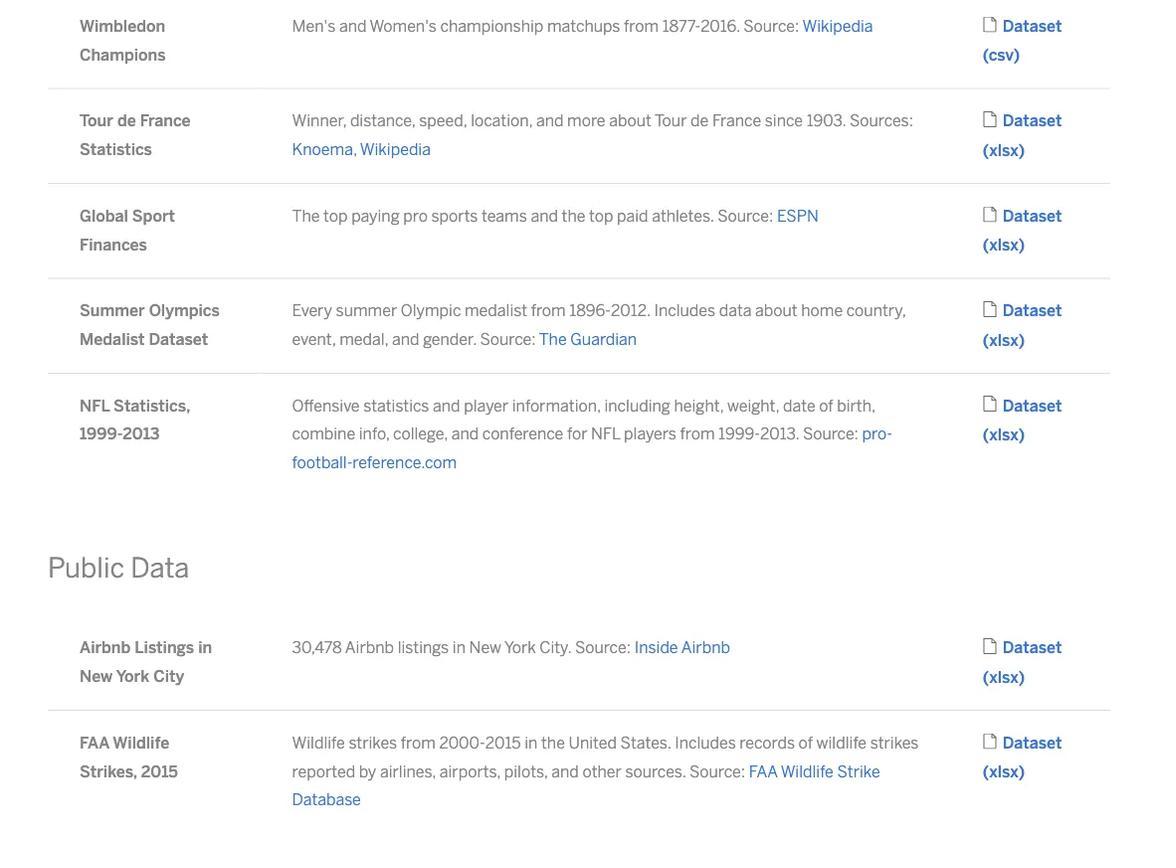 Task type: describe. For each thing, give the bounding box(es) containing it.
30,478 airbnb listings in new york city. source: inside airbnb
[[292, 639, 730, 658]]

college,
[[393, 425, 448, 444]]

( for wildlife strikes from 2000-2015 in the united states. includes records of wildlife strikes reported by airlines, airports, pilots, and other sources. source:
[[983, 764, 989, 782]]

2000-
[[439, 734, 485, 753]]

dataset for winner, distance, speed, location, and more about tour de france since 1903. sources:
[[1003, 111, 1062, 130]]

players
[[624, 425, 677, 444]]

( xlsx ) for every summer olympic medalist from 1896-2012. includes data about home country, event, medal, and gender. source:
[[983, 331, 1025, 350]]

date
[[783, 396, 816, 415]]

( for offensive statistics and player information, including height, weight, date of birth, combine info, college, and conference for nfl players from 1999-2013. source:
[[983, 426, 989, 445]]

dataset for offensive statistics and player information, including height, weight, date of birth, combine info, college, and conference for nfl players from 1999-2013. source:
[[1003, 396, 1062, 415]]

database
[[292, 791, 361, 810]]

statistics,
[[114, 396, 190, 415]]

wildlife for faa wildlife strike database
[[781, 763, 834, 782]]

athletes.
[[652, 206, 714, 225]]

espn link
[[777, 206, 819, 225]]

30,478
[[292, 639, 342, 658]]

1896-
[[570, 301, 611, 320]]

2015 inside wildlife strikes from 2000-2015 in the united states. includes records of wildlife strikes reported by airlines, airports, pilots, and other sources. source:
[[485, 734, 521, 753]]

airbnb inside "airbnb listings in new york city"
[[80, 639, 131, 658]]

distance,
[[350, 111, 416, 130]]

1 top from the left
[[324, 206, 348, 225]]

since
[[765, 111, 803, 130]]

,
[[353, 140, 357, 159]]

) for men's and women's championship matchups from 1877-2016. source:
[[1014, 46, 1020, 65]]

info,
[[359, 425, 390, 444]]

includes inside every summer olympic medalist from 1896-2012. includes data about home country, event, medal, and gender. source:
[[654, 301, 716, 320]]

2 strikes from the left
[[871, 734, 919, 753]]

offensive
[[292, 396, 360, 415]]

csv
[[989, 46, 1014, 65]]

wikipedia inside winner, distance, speed, location, and more about tour de france since 1903. sources: knoema , wikipedia
[[360, 140, 431, 159]]

source: inside offensive statistics and player information, including height, weight, date of birth, combine info, college, and conference for nfl players from 1999-2013. source:
[[803, 425, 859, 444]]

records
[[740, 734, 795, 753]]

1999- inside 'nfl statistics, 1999-2013'
[[80, 425, 123, 444]]

winner,
[[292, 111, 347, 130]]

weight,
[[728, 396, 780, 415]]

airports,
[[440, 763, 501, 782]]

the for the guardian
[[539, 330, 567, 349]]

) for offensive statistics and player information, including height, weight, date of birth, combine info, college, and conference for nfl players from 1999-2013. source:
[[1019, 426, 1025, 445]]

global
[[80, 206, 128, 225]]

about inside winner, distance, speed, location, and more about tour de france since 1903. sources: knoema , wikipedia
[[609, 111, 652, 130]]

offensive statistics and player information, including height, weight, date of birth, combine info, college, and conference for nfl players from 1999-2013. source:
[[292, 396, 876, 444]]

2 airbnb from the left
[[345, 639, 394, 658]]

data
[[131, 552, 189, 584]]

xlsx for offensive statistics and player information, including height, weight, date of birth, combine info, college, and conference for nfl players from 1999-2013. source:
[[989, 426, 1019, 445]]

and right men's
[[339, 16, 367, 35]]

and inside winner, distance, speed, location, and more about tour de france since 1903. sources: knoema , wikipedia
[[536, 111, 564, 130]]

paying
[[351, 206, 400, 225]]

knoema link
[[292, 140, 353, 159]]

sources.
[[625, 763, 686, 782]]

player
[[464, 396, 509, 415]]

from inside every summer olympic medalist from 1896-2012. includes data about home country, event, medal, and gender. source:
[[531, 301, 566, 320]]

the guardian link
[[539, 330, 637, 349]]

and down player
[[451, 425, 479, 444]]

tour de france statistics
[[80, 111, 191, 159]]

summer
[[80, 301, 145, 320]]

of inside wildlife strikes from 2000-2015 in the united states. includes records of wildlife strikes reported by airlines, airports, pilots, and other sources. source:
[[799, 734, 813, 753]]

for
[[567, 425, 588, 444]]

summer
[[336, 301, 397, 320]]

women's
[[370, 16, 437, 35]]

other
[[583, 763, 622, 782]]

2015 inside faa wildlife strikes, 2015
[[141, 763, 178, 782]]

and inside wildlife strikes from 2000-2015 in the united states. includes records of wildlife strikes reported by airlines, airports, pilots, and other sources. source:
[[552, 763, 579, 782]]

faa wildlife strike database
[[292, 763, 881, 810]]

every
[[292, 301, 332, 320]]

wildlife strikes from 2000-2015 in the united states. includes records of wildlife strikes reported by airlines, airports, pilots, and other sources. source:
[[292, 734, 919, 782]]

from left 1877-
[[624, 16, 659, 35]]

reported
[[292, 763, 355, 782]]

dataset for men's and women's championship matchups from 1877-2016. source:
[[1003, 16, 1062, 35]]

2012.
[[611, 301, 651, 320]]

event,
[[292, 330, 336, 349]]

city
[[153, 668, 184, 687]]

espn
[[777, 206, 819, 225]]

tour inside tour de france statistics
[[80, 111, 113, 130]]

medalist
[[465, 301, 528, 320]]

wimbledon
[[80, 16, 165, 35]]

strikes,
[[80, 763, 137, 782]]

including
[[605, 396, 671, 415]]

faa wildlife strike database link
[[292, 763, 881, 810]]

data
[[719, 301, 752, 320]]

home
[[801, 301, 843, 320]]

pro-
[[862, 425, 893, 444]]

olympic
[[401, 301, 461, 320]]

reference.com
[[353, 454, 457, 473]]

xlsx for 30,478 airbnb listings in new york city. source:
[[989, 669, 1019, 687]]

listings
[[398, 639, 449, 658]]

wimbledon champions
[[80, 16, 166, 64]]

from inside wildlife strikes from 2000-2015 in the united states. includes records of wildlife strikes reported by airlines, airports, pilots, and other sources. source:
[[401, 734, 436, 753]]

of inside offensive statistics and player information, including height, weight, date of birth, combine info, college, and conference for nfl players from 1999-2013. source:
[[819, 396, 834, 415]]

source: inside every summer olympic medalist from 1896-2012. includes data about home country, event, medal, and gender. source:
[[480, 330, 536, 349]]

medal,
[[340, 330, 389, 349]]

listings
[[135, 639, 194, 658]]

nfl inside offensive statistics and player information, including height, weight, date of birth, combine info, college, and conference for nfl players from 1999-2013. source:
[[591, 425, 620, 444]]

every summer olympic medalist from 1896-2012. includes data about home country, event, medal, and gender. source:
[[292, 301, 906, 349]]

) for winner, distance, speed, location, and more about tour de france since 1903. sources:
[[1019, 141, 1025, 160]]

about inside every summer olympic medalist from 1896-2012. includes data about home country, event, medal, and gender. source:
[[755, 301, 798, 320]]

xlsx for winner, distance, speed, location, and more about tour de france since 1903. sources:
[[989, 141, 1019, 160]]

teams
[[482, 206, 527, 225]]

new inside "airbnb listings in new york city"
[[80, 668, 113, 687]]

faa wildlife strikes, 2015
[[80, 734, 178, 782]]

dataset for wildlife strikes from 2000-2015 in the united states. includes records of wildlife strikes reported by airlines, airports, pilots, and other sources. source:
[[1003, 734, 1062, 753]]

( for the top paying pro sports teams and the top paid athletes. source:
[[983, 236, 989, 255]]

source: inside wildlife strikes from 2000-2015 in the united states. includes records of wildlife strikes reported by airlines, airports, pilots, and other sources. source:
[[690, 763, 746, 782]]

statistics
[[363, 396, 429, 415]]

combine
[[292, 425, 355, 444]]

airbnb listings in new york city
[[80, 639, 212, 687]]

dataset for the top paying pro sports teams and the top paid athletes. source:
[[1003, 206, 1062, 225]]

( for every summer olympic medalist from 1896-2012. includes data about home country, event, medal, and gender. source:
[[983, 331, 989, 350]]

inside airbnb link
[[635, 639, 730, 658]]

2013
[[123, 425, 160, 444]]

0 vertical spatial new
[[469, 639, 502, 658]]

de inside tour de france statistics
[[117, 111, 136, 130]]

the top paying pro sports teams and the top paid athletes. source: espn
[[292, 206, 819, 225]]

source: left espn on the top
[[718, 206, 774, 225]]

united
[[569, 734, 617, 753]]

birth,
[[837, 396, 876, 415]]

location,
[[471, 111, 533, 130]]

global sport finances
[[80, 206, 175, 254]]

matchups
[[547, 16, 620, 35]]

1877-
[[663, 16, 701, 35]]

france inside winner, distance, speed, location, and more about tour de france since 1903. sources: knoema , wikipedia
[[712, 111, 762, 130]]

2016.
[[701, 16, 740, 35]]

sources:
[[850, 111, 914, 130]]

medalist
[[80, 330, 145, 349]]

winner, distance, speed, location, and more about tour de france since 1903. sources: knoema , wikipedia
[[292, 111, 914, 159]]

1903.
[[807, 111, 846, 130]]

dataset inside summer olympics medalist dataset
[[149, 330, 208, 349]]

york inside "airbnb listings in new york city"
[[116, 668, 149, 687]]

( xlsx ) for 30,478 airbnb listings in new york city. source:
[[983, 669, 1025, 687]]



Task type: vqa. For each thing, say whether or not it's contained in the screenshot.
the Oct to the right
no



Task type: locate. For each thing, give the bounding box(es) containing it.
nfl inside 'nfl statistics, 1999-2013'
[[80, 396, 110, 415]]

1 vertical spatial the
[[541, 734, 565, 753]]

summer olympics medalist dataset
[[80, 301, 220, 349]]

source: down birth,
[[803, 425, 859, 444]]

information,
[[512, 396, 601, 415]]

faa down records
[[749, 763, 778, 782]]

men's and women's championship matchups from 1877-2016. source: wikipedia
[[292, 16, 873, 35]]

the left paid
[[562, 206, 586, 225]]

york left city
[[116, 668, 149, 687]]

airlines,
[[380, 763, 436, 782]]

0 horizontal spatial 1999-
[[80, 425, 123, 444]]

1 horizontal spatial york
[[505, 639, 536, 658]]

airbnb
[[80, 639, 131, 658], [345, 639, 394, 658], [681, 639, 730, 658]]

new
[[469, 639, 502, 658], [80, 668, 113, 687]]

pro- football-reference.com
[[292, 425, 893, 473]]

airbnb right inside
[[681, 639, 730, 658]]

dataset for every summer olympic medalist from 1896-2012. includes data about home country, event, medal, and gender. source:
[[1003, 301, 1062, 320]]

( xlsx ) for the top paying pro sports teams and the top paid athletes. source:
[[983, 236, 1025, 255]]

1 ( xlsx ) from the top
[[983, 141, 1025, 160]]

wikipedia
[[803, 16, 873, 35], [360, 140, 431, 159]]

and down the olympic
[[392, 330, 420, 349]]

6 xlsx from the top
[[989, 764, 1019, 782]]

2 tour from the left
[[655, 111, 687, 130]]

1 airbnb from the left
[[80, 639, 131, 658]]

tour inside winner, distance, speed, location, and more about tour de france since 1903. sources: knoema , wikipedia
[[655, 111, 687, 130]]

new left city
[[80, 668, 113, 687]]

nfl right for
[[591, 425, 620, 444]]

source:
[[744, 16, 800, 35], [718, 206, 774, 225], [480, 330, 536, 349], [803, 425, 859, 444], [575, 639, 631, 658], [690, 763, 746, 782]]

source: down records
[[690, 763, 746, 782]]

0 vertical spatial 2015
[[485, 734, 521, 753]]

wildlife
[[817, 734, 867, 753]]

public data
[[48, 552, 189, 584]]

1 horizontal spatial tour
[[655, 111, 687, 130]]

height,
[[674, 396, 724, 415]]

inside
[[635, 639, 678, 658]]

1 vertical spatial nfl
[[591, 425, 620, 444]]

the up the "pilots,"
[[541, 734, 565, 753]]

xlsx for wildlife strikes from 2000-2015 in the united states. includes records of wildlife strikes reported by airlines, airports, pilots, and other sources. source:
[[989, 764, 1019, 782]]

( for men's and women's championship matchups from 1877-2016. source:
[[983, 46, 989, 65]]

0 vertical spatial york
[[505, 639, 536, 658]]

airbnb left the listings
[[80, 639, 131, 658]]

gender.
[[423, 330, 477, 349]]

1 vertical spatial 2015
[[141, 763, 178, 782]]

2015
[[485, 734, 521, 753], [141, 763, 178, 782]]

and inside every summer olympic medalist from 1896-2012. includes data about home country, event, medal, and gender. source:
[[392, 330, 420, 349]]

1 vertical spatial the
[[539, 330, 567, 349]]

1 horizontal spatial in
[[453, 639, 466, 658]]

0 horizontal spatial wikipedia
[[360, 140, 431, 159]]

1 strikes from the left
[[349, 734, 397, 753]]

0 vertical spatial wikipedia link
[[803, 16, 873, 35]]

the left guardian
[[539, 330, 567, 349]]

top left paid
[[589, 206, 614, 225]]

wildlife up reported
[[292, 734, 345, 753]]

championship
[[440, 16, 544, 35]]

5 ( from the top
[[983, 426, 989, 445]]

sport
[[132, 206, 175, 225]]

2 france from the left
[[712, 111, 762, 130]]

in up the "pilots,"
[[525, 734, 538, 753]]

1 horizontal spatial 1999-
[[719, 425, 760, 444]]

from down the height,
[[680, 425, 715, 444]]

0 vertical spatial the
[[292, 206, 320, 225]]

) for 30,478 airbnb listings in new york city. source:
[[1019, 669, 1025, 687]]

wildlife inside wildlife strikes from 2000-2015 in the united states. includes records of wildlife strikes reported by airlines, airports, pilots, and other sources. source:
[[292, 734, 345, 753]]

( for winner, distance, speed, location, and more about tour de france since 1903. sources:
[[983, 141, 989, 160]]

in inside "airbnb listings in new york city"
[[198, 639, 212, 658]]

0 horizontal spatial strikes
[[349, 734, 397, 753]]

the inside wildlife strikes from 2000-2015 in the united states. includes records of wildlife strikes reported by airlines, airports, pilots, and other sources. source:
[[541, 734, 565, 753]]

1 vertical spatial wikipedia link
[[360, 140, 431, 159]]

faa inside faa wildlife strikes, 2015
[[80, 734, 109, 753]]

france
[[140, 111, 191, 130], [712, 111, 762, 130]]

0 vertical spatial of
[[819, 396, 834, 415]]

0 vertical spatial wikipedia
[[803, 16, 873, 35]]

the for the top paying pro sports teams and the top paid athletes. source: espn
[[292, 206, 320, 225]]

0 vertical spatial the
[[562, 206, 586, 225]]

the guardian
[[539, 330, 637, 349]]

4 xlsx from the top
[[989, 426, 1019, 445]]

2 ( from the top
[[983, 141, 989, 160]]

country,
[[847, 301, 906, 320]]

pilots,
[[504, 763, 548, 782]]

6 ( xlsx ) from the top
[[983, 764, 1025, 782]]

1 tour from the left
[[80, 111, 113, 130]]

0 horizontal spatial of
[[799, 734, 813, 753]]

2 ( xlsx ) from the top
[[983, 236, 1025, 255]]

1 vertical spatial about
[[755, 301, 798, 320]]

1 horizontal spatial de
[[691, 111, 709, 130]]

1 horizontal spatial wildlife
[[292, 734, 345, 753]]

wikipedia up "1903."
[[803, 16, 873, 35]]

0 vertical spatial faa
[[80, 734, 109, 753]]

3 ( xlsx ) from the top
[[983, 331, 1025, 350]]

( xlsx ) for winner, distance, speed, location, and more about tour de france since 1903. sources:
[[983, 141, 1025, 160]]

and left other
[[552, 763, 579, 782]]

wildlife for faa wildlife strikes, 2015
[[113, 734, 169, 753]]

1 vertical spatial includes
[[675, 734, 736, 753]]

xlsx for the top paying pro sports teams and the top paid athletes. source:
[[989, 236, 1019, 255]]

1999- down statistics,
[[80, 425, 123, 444]]

wildlife up strikes,
[[113, 734, 169, 753]]

in inside wildlife strikes from 2000-2015 in the united states. includes records of wildlife strikes reported by airlines, airports, pilots, and other sources. source:
[[525, 734, 538, 753]]

faa inside the faa wildlife strike database
[[749, 763, 778, 782]]

the
[[292, 206, 320, 225], [539, 330, 567, 349]]

in right the listings
[[198, 639, 212, 658]]

( xlsx ) for offensive statistics and player information, including height, weight, date of birth, combine info, college, and conference for nfl players from 1999-2013. source:
[[983, 426, 1025, 445]]

france inside tour de france statistics
[[140, 111, 191, 130]]

by
[[359, 763, 376, 782]]

wikipedia link down the "distance,"
[[360, 140, 431, 159]]

men's
[[292, 16, 336, 35]]

source: down medalist
[[480, 330, 536, 349]]

wikipedia down the "distance,"
[[360, 140, 431, 159]]

1 horizontal spatial 2015
[[485, 734, 521, 753]]

includes inside wildlife strikes from 2000-2015 in the united states. includes records of wildlife strikes reported by airlines, airports, pilots, and other sources. source:
[[675, 734, 736, 753]]

1 1999- from the left
[[80, 425, 123, 444]]

2013.
[[760, 425, 799, 444]]

3 xlsx from the top
[[989, 331, 1019, 350]]

city.
[[540, 639, 572, 658]]

0 horizontal spatial de
[[117, 111, 136, 130]]

0 horizontal spatial top
[[324, 206, 348, 225]]

tour up statistics
[[80, 111, 113, 130]]

0 horizontal spatial airbnb
[[80, 639, 131, 658]]

1 vertical spatial of
[[799, 734, 813, 753]]

)
[[1014, 46, 1020, 65], [1019, 141, 1025, 160], [1019, 236, 1025, 255], [1019, 331, 1025, 350], [1019, 426, 1025, 445], [1019, 669, 1025, 687], [1019, 764, 1025, 782]]

1 horizontal spatial new
[[469, 639, 502, 658]]

1 france from the left
[[140, 111, 191, 130]]

airbnb right 30,478
[[345, 639, 394, 658]]

from inside offensive statistics and player information, including height, weight, date of birth, combine info, college, and conference for nfl players from 1999-2013. source:
[[680, 425, 715, 444]]

statistics
[[80, 140, 152, 159]]

from up airlines,
[[401, 734, 436, 753]]

1 vertical spatial york
[[116, 668, 149, 687]]

from left "1896-" at top
[[531, 301, 566, 320]]

0 horizontal spatial the
[[292, 206, 320, 225]]

0 horizontal spatial new
[[80, 668, 113, 687]]

in
[[198, 639, 212, 658], [453, 639, 466, 658], [525, 734, 538, 753]]

and left more
[[536, 111, 564, 130]]

states.
[[621, 734, 671, 753]]

2 de from the left
[[691, 111, 709, 130]]

source: right city.
[[575, 639, 631, 658]]

includes left data on the right top of the page
[[654, 301, 716, 320]]

0 horizontal spatial in
[[198, 639, 212, 658]]

faa
[[80, 734, 109, 753], [749, 763, 778, 782]]

york left city.
[[505, 639, 536, 658]]

sports
[[431, 206, 478, 225]]

strike
[[837, 763, 881, 782]]

4 ( from the top
[[983, 331, 989, 350]]

france up statistics
[[140, 111, 191, 130]]

1999-
[[80, 425, 123, 444], [719, 425, 760, 444]]

and up college, at bottom left
[[433, 396, 460, 415]]

pro
[[403, 206, 428, 225]]

0 horizontal spatial wildlife
[[113, 734, 169, 753]]

de up statistics
[[117, 111, 136, 130]]

wildlife down wildlife at the right of page
[[781, 763, 834, 782]]

speed,
[[419, 111, 467, 130]]

strikes up the "strike"
[[871, 734, 919, 753]]

7 ( from the top
[[983, 764, 989, 782]]

3 ( from the top
[[983, 236, 989, 255]]

faa for strikes,
[[80, 734, 109, 753]]

1999- inside offensive statistics and player information, including height, weight, date of birth, combine info, college, and conference for nfl players from 1999-2013. source:
[[719, 425, 760, 444]]

source: right 2016.
[[744, 16, 800, 35]]

nfl left statistics,
[[80, 396, 110, 415]]

1 vertical spatial faa
[[749, 763, 778, 782]]

1 horizontal spatial of
[[819, 396, 834, 415]]

0 horizontal spatial about
[[609, 111, 652, 130]]

de left "since"
[[691, 111, 709, 130]]

includes
[[654, 301, 716, 320], [675, 734, 736, 753]]

6 ( from the top
[[983, 669, 989, 687]]

top left the paying
[[324, 206, 348, 225]]

1 horizontal spatial about
[[755, 301, 798, 320]]

0 horizontal spatial 2015
[[141, 763, 178, 782]]

xlsx
[[989, 141, 1019, 160], [989, 236, 1019, 255], [989, 331, 1019, 350], [989, 426, 1019, 445], [989, 669, 1019, 687], [989, 764, 1019, 782]]

1 vertical spatial wikipedia
[[360, 140, 431, 159]]

1 horizontal spatial the
[[539, 330, 567, 349]]

of left wildlife at the right of page
[[799, 734, 813, 753]]

about
[[609, 111, 652, 130], [755, 301, 798, 320]]

the down knoema at the left top
[[292, 206, 320, 225]]

1 ( from the top
[[983, 46, 989, 65]]

2 xlsx from the top
[[989, 236, 1019, 255]]

finances
[[80, 235, 147, 254]]

0 vertical spatial about
[[609, 111, 652, 130]]

2 horizontal spatial airbnb
[[681, 639, 730, 658]]

paid
[[617, 206, 648, 225]]

3 airbnb from the left
[[681, 639, 730, 658]]

champions
[[80, 45, 166, 64]]

2015 up the "pilots,"
[[485, 734, 521, 753]]

includes up sources.
[[675, 734, 736, 753]]

( xlsx ) for wildlife strikes from 2000-2015 in the united states. includes records of wildlife strikes reported by airlines, airports, pilots, and other sources. source:
[[983, 764, 1025, 782]]

france left "since"
[[712, 111, 762, 130]]

tour right more
[[655, 111, 687, 130]]

1999- down 'weight,'
[[719, 425, 760, 444]]

and
[[339, 16, 367, 35], [536, 111, 564, 130], [531, 206, 558, 225], [392, 330, 420, 349], [433, 396, 460, 415], [451, 425, 479, 444], [552, 763, 579, 782]]

xlsx for every summer olympic medalist from 1896-2012. includes data about home country, event, medal, and gender. source:
[[989, 331, 1019, 350]]

5 ( xlsx ) from the top
[[983, 669, 1025, 687]]

0 horizontal spatial nfl
[[80, 396, 110, 415]]

1 horizontal spatial wikipedia
[[803, 16, 873, 35]]

football-
[[292, 454, 353, 473]]

faa up strikes,
[[80, 734, 109, 753]]

1 horizontal spatial france
[[712, 111, 762, 130]]

1 horizontal spatial nfl
[[591, 425, 620, 444]]

) for wildlife strikes from 2000-2015 in the united states. includes records of wildlife strikes reported by airlines, airports, pilots, and other sources. source:
[[1019, 764, 1025, 782]]

wildlife inside faa wildlife strikes, 2015
[[113, 734, 169, 753]]

( csv )
[[983, 46, 1020, 65]]

0 horizontal spatial france
[[140, 111, 191, 130]]

2015 right strikes,
[[141, 763, 178, 782]]

2 top from the left
[[589, 206, 614, 225]]

wildlife inside the faa wildlife strike database
[[781, 763, 834, 782]]

0 horizontal spatial tour
[[80, 111, 113, 130]]

1 horizontal spatial strikes
[[871, 734, 919, 753]]

2 horizontal spatial wildlife
[[781, 763, 834, 782]]

wikipedia link up "1903."
[[803, 16, 873, 35]]

knoema
[[292, 140, 353, 159]]

( for 30,478 airbnb listings in new york city. source:
[[983, 669, 989, 687]]

1 horizontal spatial faa
[[749, 763, 778, 782]]

2 1999- from the left
[[719, 425, 760, 444]]

) for every summer olympic medalist from 1896-2012. includes data about home country, event, medal, and gender. source:
[[1019, 331, 1025, 350]]

2 horizontal spatial in
[[525, 734, 538, 753]]

faa for strike
[[749, 763, 778, 782]]

more
[[567, 111, 606, 130]]

of right date
[[819, 396, 834, 415]]

new right listings
[[469, 639, 502, 658]]

0 horizontal spatial york
[[116, 668, 149, 687]]

0 horizontal spatial faa
[[80, 734, 109, 753]]

4 ( xlsx ) from the top
[[983, 426, 1025, 445]]

1 horizontal spatial wikipedia link
[[803, 16, 873, 35]]

1 xlsx from the top
[[989, 141, 1019, 160]]

1 de from the left
[[117, 111, 136, 130]]

wildlife
[[113, 734, 169, 753], [292, 734, 345, 753], [781, 763, 834, 782]]

about right data on the right top of the page
[[755, 301, 798, 320]]

in right listings
[[453, 639, 466, 658]]

de inside winner, distance, speed, location, and more about tour de france since 1903. sources: knoema , wikipedia
[[691, 111, 709, 130]]

dataset for 30,478 airbnb listings in new york city. source:
[[1003, 639, 1062, 658]]

strikes up by
[[349, 734, 397, 753]]

of
[[819, 396, 834, 415], [799, 734, 813, 753]]

0 horizontal spatial wikipedia link
[[360, 140, 431, 159]]

tour
[[80, 111, 113, 130], [655, 111, 687, 130]]

5 xlsx from the top
[[989, 669, 1019, 687]]

1 vertical spatial new
[[80, 668, 113, 687]]

) for the top paying pro sports teams and the top paid athletes. source:
[[1019, 236, 1025, 255]]

york
[[505, 639, 536, 658], [116, 668, 149, 687]]

about right more
[[609, 111, 652, 130]]

pro- football-reference.com link
[[292, 425, 893, 473]]

1 horizontal spatial airbnb
[[345, 639, 394, 658]]

and right teams
[[531, 206, 558, 225]]

0 vertical spatial nfl
[[80, 396, 110, 415]]

0 vertical spatial includes
[[654, 301, 716, 320]]

nfl statistics, 1999-2013
[[80, 396, 190, 444]]

1 horizontal spatial top
[[589, 206, 614, 225]]



